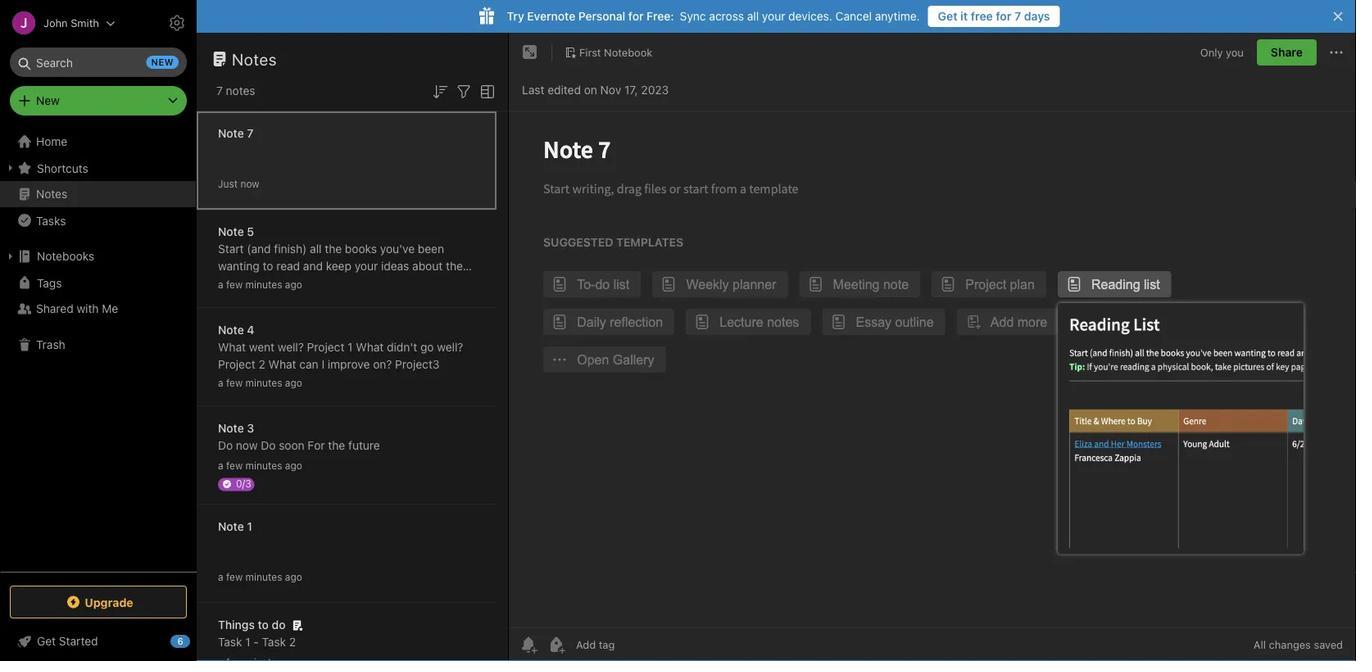 Task type: describe. For each thing, give the bounding box(es) containing it.
tags
[[37, 276, 62, 290]]

notes inside tree
[[36, 187, 67, 201]]

get it free for 7 days button
[[928, 6, 1060, 27]]

started
[[59, 635, 98, 648]]

expand note image
[[521, 43, 540, 62]]

2 task from the left
[[262, 636, 286, 649]]

2 a few minutes ago from the top
[[218, 377, 302, 389]]

-
[[254, 636, 259, 649]]

shared with me link
[[0, 296, 196, 322]]

new search field
[[21, 48, 179, 77]]

across
[[709, 9, 744, 23]]

task 1 - task 2
[[218, 636, 296, 649]]

edited
[[548, 83, 581, 97]]

1 for task 1 - task 2
[[245, 636, 251, 649]]

note window element
[[509, 33, 1357, 662]]

john smith
[[43, 17, 99, 29]]

notebook
[[604, 46, 653, 58]]

changes
[[1269, 639, 1311, 651]]

do now do soon for the future
[[218, 439, 380, 452]]

get it free for 7 days
[[938, 9, 1050, 23]]

keep
[[326, 259, 352, 273]]

didn't
[[387, 341, 417, 354]]

shortcuts
[[37, 161, 88, 175]]

View options field
[[474, 80, 498, 101]]

Sort options field
[[430, 80, 450, 101]]

for
[[308, 439, 325, 452]]

for for 7
[[996, 9, 1012, 23]]

tasks button
[[0, 207, 196, 234]]

try
[[507, 9, 524, 23]]

a inside the start (and finish) all the books you've been wanting to read and keep your ideas about them all in one place. tip: if you're reading a physical book, take pictu...
[[415, 277, 421, 290]]

evernote
[[527, 9, 576, 23]]

physical
[[424, 277, 468, 290]]

just now
[[218, 178, 259, 190]]

Note Editor text field
[[509, 111, 1357, 628]]

a left in
[[218, 279, 223, 291]]

try evernote personal for free: sync across all your devices. cancel anytime.
[[507, 9, 920, 23]]

notes link
[[0, 181, 196, 207]]

shared with me
[[36, 302, 118, 316]]

Search text field
[[21, 48, 175, 77]]

get for get it free for 7 days
[[938, 9, 958, 23]]

notebooks link
[[0, 243, 196, 270]]

0 vertical spatial all
[[747, 9, 759, 23]]

Add tag field
[[575, 638, 698, 652]]

2 minutes from the top
[[246, 377, 282, 389]]

note 1
[[218, 520, 252, 534]]

cancel
[[836, 9, 872, 23]]

you're
[[336, 277, 369, 290]]

1 well? from the left
[[278, 341, 304, 354]]

you
[[1226, 46, 1244, 58]]

can
[[300, 358, 319, 371]]

add tag image
[[547, 635, 566, 655]]

personal
[[579, 9, 626, 23]]

1 horizontal spatial project
[[307, 341, 345, 354]]

3 minutes from the top
[[246, 460, 282, 472]]

1 vertical spatial to
[[258, 618, 269, 632]]

only
[[1201, 46, 1223, 58]]

2 ago from the top
[[285, 377, 302, 389]]

1 horizontal spatial what
[[269, 358, 296, 371]]

home
[[36, 135, 67, 148]]

1 inside what went well? project 1 what didn't go well? project 2 what can i improve on? project3
[[348, 341, 353, 354]]

john
[[43, 17, 68, 29]]

start (and finish) all the books you've been wanting to read and keep your ideas about them all in one place. tip: if you're reading a physical book, take pictu...
[[218, 242, 473, 307]]

them
[[446, 259, 473, 273]]

only you
[[1201, 46, 1244, 58]]

last edited on nov 17, 2023
[[522, 83, 669, 97]]

1 a few minutes ago from the top
[[218, 279, 302, 291]]

place.
[[268, 277, 300, 290]]

books
[[345, 242, 377, 256]]

1 do from the left
[[218, 439, 233, 452]]

for for free:
[[629, 9, 644, 23]]

0 horizontal spatial all
[[218, 277, 230, 290]]

future
[[348, 439, 380, 452]]

1 vertical spatial the
[[328, 439, 345, 452]]

reading
[[372, 277, 412, 290]]

note 7
[[218, 127, 254, 140]]

4 ago from the top
[[285, 572, 302, 583]]

Help and Learning task checklist field
[[0, 629, 197, 655]]

trash link
[[0, 332, 196, 358]]

click to collapse image
[[191, 631, 203, 651]]

note 4
[[218, 323, 255, 337]]

shortcuts button
[[0, 155, 196, 181]]

expand notebooks image
[[4, 250, 17, 263]]

project3
[[395, 358, 440, 371]]

just
[[218, 178, 238, 190]]

read
[[276, 259, 300, 273]]

go
[[421, 341, 434, 354]]

on
[[584, 83, 597, 97]]

17,
[[625, 83, 638, 97]]

free:
[[647, 9, 674, 23]]

pictu...
[[276, 294, 313, 307]]

note for note 1
[[218, 520, 244, 534]]

0 horizontal spatial what
[[218, 341, 246, 354]]

2 inside what went well? project 1 what didn't go well? project 2 what can i improve on? project3
[[259, 358, 265, 371]]

nov
[[601, 83, 622, 97]]

about
[[412, 259, 443, 273]]

2 well? from the left
[[437, 341, 463, 354]]

take
[[251, 294, 273, 307]]

i
[[322, 358, 325, 371]]

1 task from the left
[[218, 636, 242, 649]]

tags button
[[0, 270, 196, 296]]

with
[[77, 302, 99, 316]]

7 inside button
[[1015, 9, 1022, 23]]

smith
[[71, 17, 99, 29]]

1 vertical spatial 7
[[216, 84, 223, 98]]

1 for note 1
[[247, 520, 252, 534]]

one
[[245, 277, 265, 290]]

7 notes
[[216, 84, 255, 98]]

now for do
[[236, 439, 258, 452]]

book,
[[218, 294, 248, 307]]

first notebook
[[580, 46, 653, 58]]

4
[[247, 323, 255, 337]]

note for note 4
[[218, 323, 244, 337]]



Task type: vqa. For each thing, say whether or not it's contained in the screenshot.
the top tab list
no



Task type: locate. For each thing, give the bounding box(es) containing it.
tree containing home
[[0, 129, 197, 571]]

4 note from the top
[[218, 422, 244, 435]]

0 horizontal spatial project
[[218, 358, 256, 371]]

1 up improve
[[348, 341, 353, 354]]

a down note 3
[[218, 460, 223, 472]]

2 horizontal spatial 7
[[1015, 9, 1022, 23]]

1 horizontal spatial well?
[[437, 341, 463, 354]]

task
[[218, 636, 242, 649], [262, 636, 286, 649]]

few
[[226, 279, 243, 291], [226, 377, 243, 389], [226, 460, 243, 472], [226, 572, 243, 583]]

your down "books"
[[355, 259, 378, 273]]

0 horizontal spatial get
[[37, 635, 56, 648]]

get left it
[[938, 9, 958, 23]]

7 left notes
[[216, 84, 223, 98]]

minutes down went
[[246, 377, 282, 389]]

all
[[1254, 639, 1266, 651]]

tree
[[0, 129, 197, 571]]

well? up can on the bottom of the page
[[278, 341, 304, 354]]

for inside button
[[996, 9, 1012, 23]]

upgrade
[[85, 596, 133, 609]]

1 horizontal spatial all
[[310, 242, 322, 256]]

0 horizontal spatial your
[[355, 259, 378, 273]]

it
[[961, 9, 968, 23]]

your inside the start (and finish) all the books you've been wanting to read and keep your ideas about them all in one place. tip: if you're reading a physical book, take pictu...
[[355, 259, 378, 273]]

2 vertical spatial 7
[[247, 127, 254, 140]]

2 horizontal spatial all
[[747, 9, 759, 23]]

note down 0/3
[[218, 520, 244, 534]]

the right for on the left bottom of the page
[[328, 439, 345, 452]]

settings image
[[167, 13, 187, 33]]

1 vertical spatial notes
[[36, 187, 67, 201]]

note left 4
[[218, 323, 244, 337]]

minutes up take
[[246, 279, 282, 291]]

1 vertical spatial your
[[355, 259, 378, 273]]

1 horizontal spatial 2
[[289, 636, 296, 649]]

all changes saved
[[1254, 639, 1344, 651]]

project down went
[[218, 358, 256, 371]]

things
[[218, 618, 255, 632]]

4 few from the top
[[226, 572, 243, 583]]

1 left "-"
[[245, 636, 251, 649]]

do
[[218, 439, 233, 452], [261, 439, 276, 452]]

a up note 3
[[218, 377, 223, 389]]

now for just
[[241, 178, 259, 190]]

a up things
[[218, 572, 223, 583]]

1 horizontal spatial 7
[[247, 127, 254, 140]]

3 few from the top
[[226, 460, 243, 472]]

ago up pictu...
[[285, 279, 302, 291]]

1 vertical spatial 2
[[289, 636, 296, 649]]

1 vertical spatial all
[[310, 242, 322, 256]]

get for get started
[[37, 635, 56, 648]]

shared
[[36, 302, 74, 316]]

note 5
[[218, 225, 254, 239]]

1 horizontal spatial your
[[762, 9, 786, 23]]

3 a few minutes ago from the top
[[218, 460, 302, 472]]

2 note from the top
[[218, 225, 244, 239]]

note for note 7
[[218, 127, 244, 140]]

days
[[1024, 9, 1050, 23]]

what left can on the bottom of the page
[[269, 358, 296, 371]]

0 horizontal spatial notes
[[36, 187, 67, 201]]

on?
[[373, 358, 392, 371]]

ago down soon
[[285, 460, 302, 472]]

few up 0/3
[[226, 460, 243, 472]]

3 ago from the top
[[285, 460, 302, 472]]

new
[[151, 57, 174, 68]]

minutes up 0/3
[[246, 460, 282, 472]]

0 vertical spatial now
[[241, 178, 259, 190]]

2 right "-"
[[289, 636, 296, 649]]

few up book,
[[226, 279, 243, 291]]

and
[[303, 259, 323, 273]]

few up things
[[226, 572, 243, 583]]

1 down 0/3
[[247, 520, 252, 534]]

0 vertical spatial 7
[[1015, 9, 1022, 23]]

note up start on the top left of the page
[[218, 225, 244, 239]]

2 horizontal spatial what
[[356, 341, 384, 354]]

Add filters field
[[454, 80, 474, 101]]

add a reminder image
[[519, 635, 539, 655]]

1 horizontal spatial task
[[262, 636, 286, 649]]

1 for from the left
[[629, 9, 644, 23]]

now right just in the left of the page
[[241, 178, 259, 190]]

trash
[[36, 338, 65, 352]]

ago
[[285, 279, 302, 291], [285, 377, 302, 389], [285, 460, 302, 472], [285, 572, 302, 583]]

0 vertical spatial get
[[938, 9, 958, 23]]

2 down went
[[259, 358, 265, 371]]

saved
[[1314, 639, 1344, 651]]

notes up tasks
[[36, 187, 67, 201]]

note down 7 notes
[[218, 127, 244, 140]]

3 note from the top
[[218, 323, 244, 337]]

0 vertical spatial the
[[325, 242, 342, 256]]

a
[[415, 277, 421, 290], [218, 279, 223, 291], [218, 377, 223, 389], [218, 460, 223, 472], [218, 572, 223, 583]]

ago up do
[[285, 572, 302, 583]]

get started
[[37, 635, 98, 648]]

do left soon
[[261, 439, 276, 452]]

get left started
[[37, 635, 56, 648]]

(and
[[247, 242, 271, 256]]

task down do
[[262, 636, 286, 649]]

0 vertical spatial 2
[[259, 358, 265, 371]]

notes
[[226, 84, 255, 98]]

share button
[[1257, 39, 1317, 66]]

0 horizontal spatial 2
[[259, 358, 265, 371]]

1
[[348, 341, 353, 354], [247, 520, 252, 534], [245, 636, 251, 649]]

4 a few minutes ago from the top
[[218, 572, 302, 583]]

project up 'i' at the bottom
[[307, 341, 345, 354]]

anytime.
[[875, 9, 920, 23]]

devices.
[[789, 9, 833, 23]]

More actions field
[[1327, 39, 1347, 66]]

7 left days
[[1015, 9, 1022, 23]]

1 vertical spatial now
[[236, 439, 258, 452]]

a few minutes ago up 0/3
[[218, 460, 302, 472]]

more actions image
[[1327, 43, 1347, 62]]

ago down can on the bottom of the page
[[285, 377, 302, 389]]

now down 3
[[236, 439, 258, 452]]

5
[[247, 225, 254, 239]]

note
[[218, 127, 244, 140], [218, 225, 244, 239], [218, 323, 244, 337], [218, 422, 244, 435], [218, 520, 244, 534]]

0 vertical spatial your
[[762, 9, 786, 23]]

3
[[247, 422, 254, 435]]

0 horizontal spatial for
[[629, 9, 644, 23]]

to inside the start (and finish) all the books you've been wanting to read and keep your ideas about them all in one place. tip: if you're reading a physical book, take pictu...
[[263, 259, 273, 273]]

the inside the start (and finish) all the books you've been wanting to read and keep your ideas about them all in one place. tip: if you're reading a physical book, take pictu...
[[325, 242, 342, 256]]

what up on? in the bottom left of the page
[[356, 341, 384, 354]]

get inside button
[[938, 9, 958, 23]]

0 horizontal spatial do
[[218, 439, 233, 452]]

what down note 4
[[218, 341, 246, 354]]

in
[[233, 277, 242, 290]]

note for note 5
[[218, 225, 244, 239]]

7
[[1015, 9, 1022, 23], [216, 84, 223, 98], [247, 127, 254, 140]]

improve
[[328, 358, 370, 371]]

home link
[[0, 129, 197, 155]]

first notebook button
[[559, 41, 658, 64]]

7 down notes
[[247, 127, 254, 140]]

the up keep
[[325, 242, 342, 256]]

1 few from the top
[[226, 279, 243, 291]]

start
[[218, 242, 244, 256]]

0 horizontal spatial 7
[[216, 84, 223, 98]]

1 horizontal spatial for
[[996, 9, 1012, 23]]

for right "free"
[[996, 9, 1012, 23]]

for left free:
[[629, 9, 644, 23]]

went
[[249, 341, 275, 354]]

1 vertical spatial project
[[218, 358, 256, 371]]

you've
[[380, 242, 415, 256]]

1 vertical spatial get
[[37, 635, 56, 648]]

2023
[[641, 83, 669, 97]]

2 vertical spatial 1
[[245, 636, 251, 649]]

new
[[36, 94, 60, 107]]

5 note from the top
[[218, 520, 244, 534]]

note left 3
[[218, 422, 244, 435]]

0 vertical spatial 1
[[348, 341, 353, 354]]

1 horizontal spatial do
[[261, 439, 276, 452]]

notes up notes
[[232, 49, 277, 68]]

soon
[[279, 439, 305, 452]]

a few minutes ago up take
[[218, 279, 302, 291]]

tasks
[[36, 214, 66, 227]]

ideas
[[381, 259, 409, 273]]

0 vertical spatial to
[[263, 259, 273, 273]]

new button
[[10, 86, 187, 116]]

1 vertical spatial 1
[[247, 520, 252, 534]]

0 vertical spatial project
[[307, 341, 345, 354]]

Account field
[[0, 7, 116, 39]]

wanting
[[218, 259, 260, 273]]

2 for from the left
[[996, 9, 1012, 23]]

2 few from the top
[[226, 377, 243, 389]]

for
[[629, 9, 644, 23], [996, 9, 1012, 23]]

get
[[938, 9, 958, 23], [37, 635, 56, 648]]

well? right go
[[437, 341, 463, 354]]

sync
[[680, 9, 706, 23]]

all right across
[[747, 9, 759, 23]]

me
[[102, 302, 118, 316]]

0 vertical spatial notes
[[232, 49, 277, 68]]

minutes up things to do
[[246, 572, 282, 583]]

1 ago from the top
[[285, 279, 302, 291]]

now
[[241, 178, 259, 190], [236, 439, 258, 452]]

to left do
[[258, 618, 269, 632]]

first
[[580, 46, 601, 58]]

task down things
[[218, 636, 242, 649]]

add filters image
[[454, 82, 474, 101]]

4 minutes from the top
[[246, 572, 282, 583]]

to down (and
[[263, 259, 273, 273]]

do down note 3
[[218, 439, 233, 452]]

1 minutes from the top
[[246, 279, 282, 291]]

your left the devices.
[[762, 9, 786, 23]]

your
[[762, 9, 786, 23], [355, 259, 378, 273]]

note 3
[[218, 422, 254, 435]]

if
[[326, 277, 333, 290]]

last
[[522, 83, 545, 97]]

a down about
[[415, 277, 421, 290]]

been
[[418, 242, 444, 256]]

do
[[272, 618, 286, 632]]

all up and
[[310, 242, 322, 256]]

note for note 3
[[218, 422, 244, 435]]

share
[[1271, 45, 1303, 59]]

0 horizontal spatial task
[[218, 636, 242, 649]]

few up note 3
[[226, 377, 243, 389]]

1 horizontal spatial get
[[938, 9, 958, 23]]

notes
[[232, 49, 277, 68], [36, 187, 67, 201]]

upgrade button
[[10, 586, 187, 619]]

tip:
[[303, 277, 323, 290]]

2 do from the left
[[261, 439, 276, 452]]

get inside help and learning task checklist field
[[37, 635, 56, 648]]

a few minutes ago down went
[[218, 377, 302, 389]]

1 note from the top
[[218, 127, 244, 140]]

things to do
[[218, 618, 286, 632]]

finish)
[[274, 242, 307, 256]]

a few minutes ago up things to do
[[218, 572, 302, 583]]

1 horizontal spatial notes
[[232, 49, 277, 68]]

2 vertical spatial all
[[218, 277, 230, 290]]

0 horizontal spatial well?
[[278, 341, 304, 354]]

all left in
[[218, 277, 230, 290]]

the
[[325, 242, 342, 256], [328, 439, 345, 452]]



